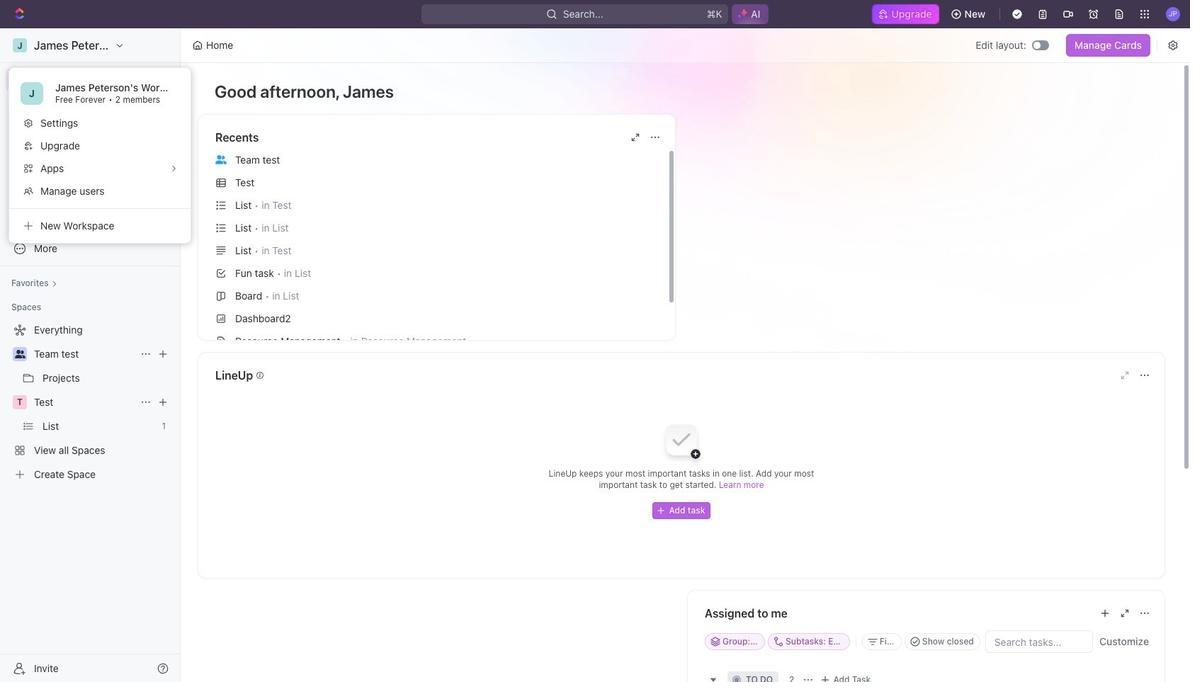 Task type: vqa. For each thing, say whether or not it's contained in the screenshot.
to
no



Task type: describe. For each thing, give the bounding box(es) containing it.
sidebar navigation
[[0, 28, 181, 683]]

user group image
[[215, 155, 227, 164]]

tree inside sidebar navigation
[[6, 319, 174, 486]]

Search tasks... text field
[[986, 631, 1093, 653]]

user group image
[[15, 350, 25, 359]]



Task type: locate. For each thing, give the bounding box(es) containing it.
tree
[[6, 319, 174, 486]]

0 vertical spatial james peterson's workspace, , element
[[13, 38, 27, 52]]

james peterson's workspace, , element inside sidebar navigation
[[13, 38, 27, 52]]

1 vertical spatial james peterson's workspace, , element
[[21, 82, 43, 105]]

test, , element
[[13, 395, 27, 410]]

james peterson's workspace, , element
[[13, 38, 27, 52], [21, 82, 43, 105]]



